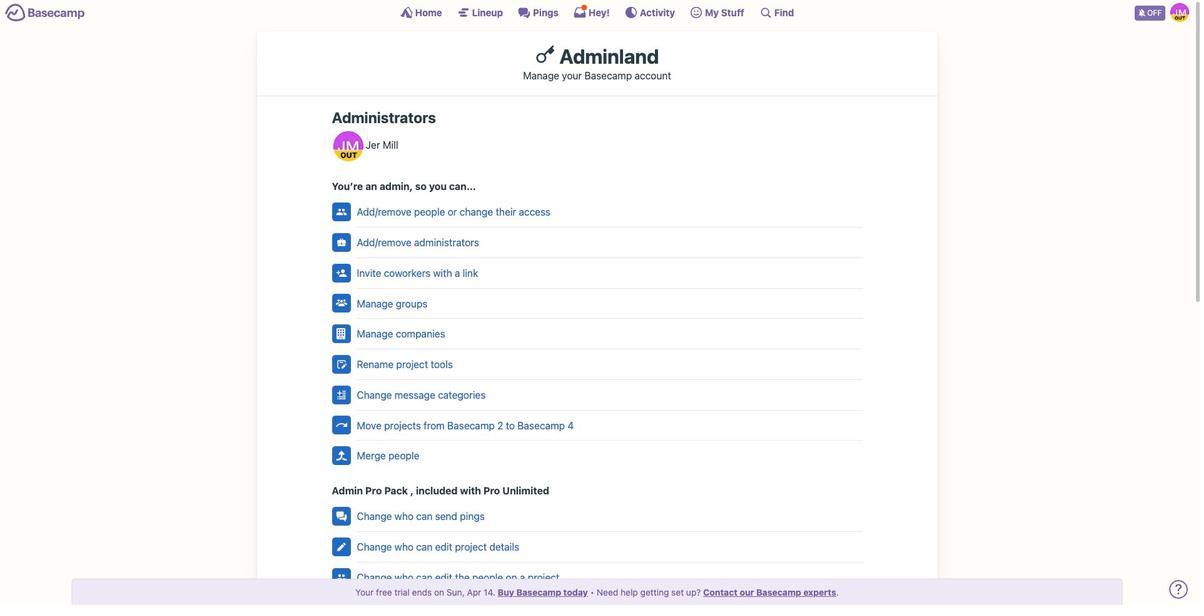 Task type: locate. For each thing, give the bounding box(es) containing it.
jer mill image
[[333, 132, 363, 162]]

main element
[[0, 0, 1195, 24]]

switch accounts image
[[5, 3, 85, 23]]

keyboard shortcut: ⌘ + / image
[[760, 6, 772, 19]]

jer mill image
[[1171, 3, 1190, 22]]



Task type: vqa. For each thing, say whether or not it's contained in the screenshot.
Your
no



